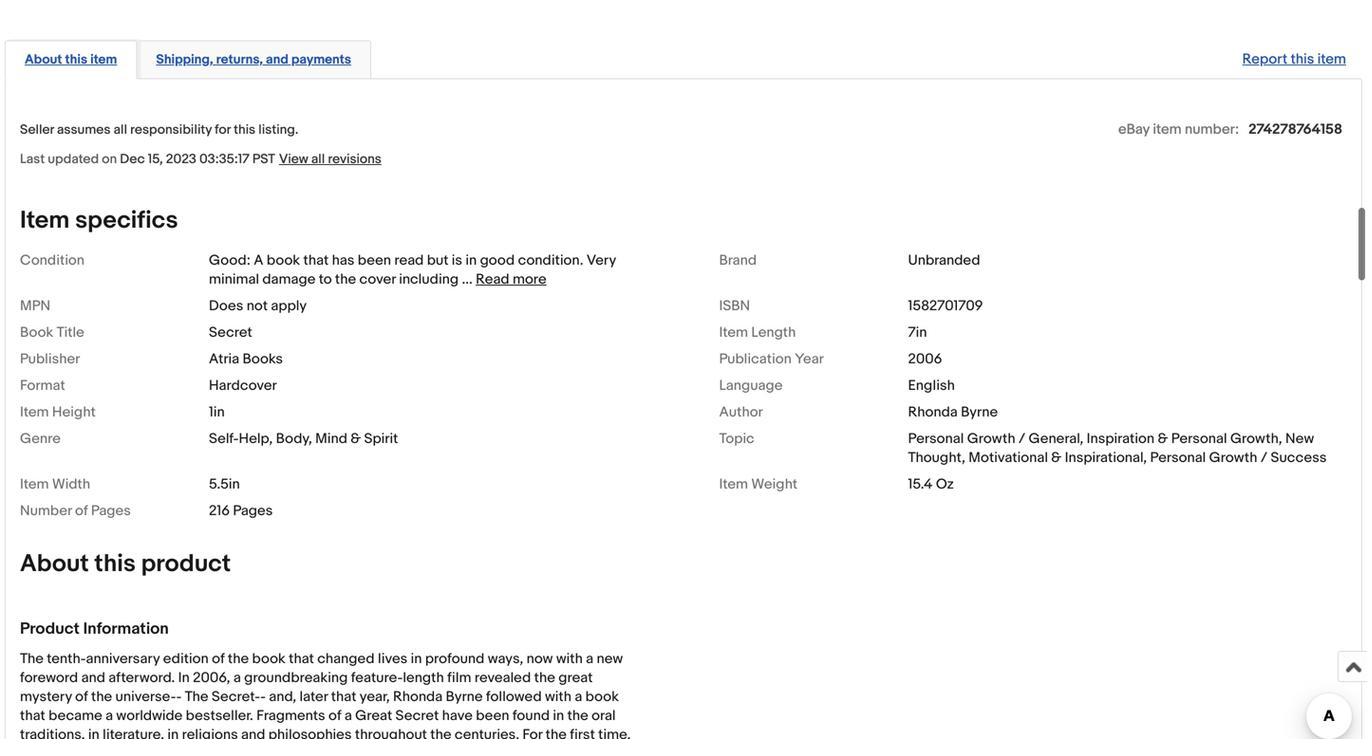 Task type: vqa. For each thing, say whether or not it's contained in the screenshot.
SHOP BY CATEGORY
no



Task type: describe. For each thing, give the bounding box(es) containing it.
secret-
[[212, 689, 260, 706]]

secret inside the tenth-anniversary edition of the book that changed lives in profound ways, now with a new foreword and afterword. in 2006, a groundbreaking feature-length film revealed the great mystery of the universe-- the secret-- and, later that year, rhonda byrne followed with a book that became a worldwide bestseller. fragments of a great secret have been found in the oral traditions, in literature, in religions and philosophies throughout the centuries. for the first t
[[395, 708, 439, 725]]

responsibility
[[130, 122, 212, 138]]

the up the first
[[567, 708, 588, 725]]

damage
[[262, 271, 316, 288]]

apply
[[271, 298, 307, 315]]

year,
[[360, 689, 390, 706]]

this right for
[[234, 122, 255, 138]]

2 pages from the left
[[233, 503, 273, 520]]

is
[[452, 252, 462, 269]]

0 vertical spatial rhonda
[[908, 404, 958, 421]]

item for item width
[[20, 476, 49, 493]]

report
[[1242, 51, 1288, 68]]

tab list containing about this item
[[5, 37, 1362, 79]]

of down the width
[[75, 503, 88, 520]]

shipping,
[[156, 52, 213, 68]]

a down great on the left
[[575, 689, 582, 706]]

growth,
[[1230, 430, 1282, 448]]

information
[[83, 619, 169, 639]]

1 horizontal spatial &
[[1051, 449, 1062, 467]]

width
[[52, 476, 90, 493]]

mystery
[[20, 689, 72, 706]]

216
[[209, 503, 230, 520]]

including
[[399, 271, 459, 288]]

universe-
[[115, 689, 176, 706]]

rhonda inside the tenth-anniversary edition of the book that changed lives in profound ways, now with a new foreword and afterword. in 2006, a groundbreaking feature-length film revealed the great mystery of the universe-- the secret-- and, later that year, rhonda byrne followed with a book that became a worldwide bestseller. fragments of a great secret have been found in the oral traditions, in literature, in religions and philosophies throughout the centuries. for the first t
[[393, 689, 443, 706]]

atria
[[209, 351, 239, 368]]

language
[[719, 377, 783, 394]]

later
[[300, 689, 328, 706]]

15.4
[[908, 476, 933, 493]]

1 vertical spatial growth
[[1209, 449, 1258, 467]]

216 pages
[[209, 503, 273, 520]]

in down became
[[88, 727, 99, 740]]

fragments
[[256, 708, 325, 725]]

isbn
[[719, 298, 750, 315]]

not
[[247, 298, 268, 315]]

1 horizontal spatial byrne
[[961, 404, 998, 421]]

about for about this item
[[25, 52, 62, 68]]

length
[[403, 670, 444, 687]]

read
[[394, 252, 424, 269]]

book inside "good: a book that has been read but is in good condition. very minimal damage to the cover including ..."
[[267, 252, 300, 269]]

cover
[[359, 271, 396, 288]]

listing.
[[258, 122, 298, 138]]

last updated on dec 15, 2023 03:35:17 pst view all revisions
[[20, 151, 381, 167]]

does
[[209, 298, 243, 315]]

film
[[447, 670, 471, 687]]

self-help, body, mind & spirit
[[209, 430, 398, 448]]

general,
[[1029, 430, 1084, 448]]

been inside the tenth-anniversary edition of the book that changed lives in profound ways, now with a new foreword and afterword. in 2006, a groundbreaking feature-length film revealed the great mystery of the universe-- the secret-- and, later that year, rhonda byrne followed with a book that became a worldwide bestseller. fragments of a great secret have been found in the oral traditions, in literature, in religions and philosophies throughout the centuries. for the first t
[[476, 708, 509, 725]]

1 - from the left
[[176, 689, 182, 706]]

year
[[795, 351, 824, 368]]

specifics
[[75, 206, 178, 235]]

7in
[[908, 324, 927, 341]]

byrne inside the tenth-anniversary edition of the book that changed lives in profound ways, now with a new foreword and afterword. in 2006, a groundbreaking feature-length film revealed the great mystery of the universe-- the secret-- and, later that year, rhonda byrne followed with a book that became a worldwide bestseller. fragments of a great secret have been found in the oral traditions, in literature, in religions and philosophies throughout the centuries. for the first t
[[446, 689, 483, 706]]

inspiration
[[1087, 430, 1155, 448]]

personal up thought,
[[908, 430, 964, 448]]

does not apply
[[209, 298, 307, 315]]

atria books
[[209, 351, 283, 368]]

of up philosophies
[[329, 708, 341, 725]]

number
[[20, 503, 72, 520]]

inspirational,
[[1065, 449, 1147, 467]]

payments
[[291, 52, 351, 68]]

profound
[[425, 651, 485, 668]]

number:
[[1185, 121, 1239, 138]]

2006,
[[193, 670, 230, 687]]

oral
[[592, 708, 616, 725]]

that down mystery
[[20, 708, 45, 725]]

in up length
[[411, 651, 422, 668]]

but
[[427, 252, 449, 269]]

item for item height
[[20, 404, 49, 421]]

a up secret-
[[233, 670, 241, 687]]

help,
[[239, 430, 273, 448]]

length
[[751, 324, 796, 341]]

item for item weight
[[719, 476, 748, 493]]

2 vertical spatial and
[[241, 727, 265, 740]]

1 vertical spatial with
[[545, 689, 572, 706]]

literature,
[[103, 727, 164, 740]]

a left new
[[586, 651, 594, 668]]

a
[[254, 252, 263, 269]]

1582701709
[[908, 298, 983, 315]]

a up literature,
[[105, 708, 113, 725]]

unbranded
[[908, 252, 980, 269]]

read more
[[476, 271, 546, 288]]

ebay
[[1118, 121, 1150, 138]]

this for about this product
[[94, 550, 136, 579]]

spirit
[[364, 430, 398, 448]]

first
[[570, 727, 595, 740]]

the up became
[[91, 689, 112, 706]]

about this item button
[[25, 51, 117, 69]]

item for item length
[[719, 324, 748, 341]]

last
[[20, 151, 45, 167]]

item height
[[20, 404, 96, 421]]

centuries.
[[455, 727, 519, 740]]

revealed
[[475, 670, 531, 687]]

5.5in
[[209, 476, 240, 493]]

product information
[[20, 619, 169, 639]]

shipping, returns, and payments button
[[156, 51, 351, 69]]

a left great
[[344, 708, 352, 725]]

view all revisions link
[[275, 150, 381, 167]]

report this item link
[[1233, 41, 1356, 77]]

condition.
[[518, 252, 583, 269]]



Task type: locate. For each thing, give the bounding box(es) containing it.
byrne
[[961, 404, 998, 421], [446, 689, 483, 706]]

0 vertical spatial the
[[20, 651, 44, 668]]

& right inspiration
[[1158, 430, 1168, 448]]

0 horizontal spatial the
[[20, 651, 44, 668]]

this inside button
[[65, 52, 87, 68]]

brand
[[719, 252, 757, 269]]

very
[[587, 252, 616, 269]]

oz
[[936, 476, 954, 493]]

the tenth-anniversary edition of the book that changed lives in profound ways, now with a new foreword and afterword. in 2006, a groundbreaking feature-length film revealed the great mystery of the universe-- the secret-- and, later that year, rhonda byrne followed with a book that became a worldwide bestseller. fragments of a great secret have been found in the oral traditions, in literature, in religions and philosophies throughout the centuries. for the first t
[[20, 651, 631, 740]]

title
[[57, 324, 84, 341]]

all
[[114, 122, 127, 138], [311, 151, 325, 167]]

the down has
[[335, 271, 356, 288]]

book up oral
[[585, 689, 619, 706]]

of up 2006,
[[212, 651, 225, 668]]

0 horizontal spatial growth
[[967, 430, 1015, 448]]

been up centuries.
[[476, 708, 509, 725]]

15,
[[148, 151, 163, 167]]

that up to
[[303, 252, 329, 269]]

with
[[556, 651, 583, 668], [545, 689, 572, 706]]

0 horizontal spatial byrne
[[446, 689, 483, 706]]

books
[[243, 351, 283, 368]]

2 horizontal spatial and
[[266, 52, 288, 68]]

updated
[[48, 151, 99, 167]]

in right is
[[466, 252, 477, 269]]

been up cover
[[358, 252, 391, 269]]

0 vertical spatial all
[[114, 122, 127, 138]]

on
[[102, 151, 117, 167]]

0 vertical spatial book
[[267, 252, 300, 269]]

item up condition
[[20, 206, 70, 235]]

0 horizontal spatial &
[[351, 430, 361, 448]]

item for about this item
[[90, 52, 117, 68]]

this up assumes
[[65, 52, 87, 68]]

book up damage
[[267, 252, 300, 269]]

1 horizontal spatial /
[[1261, 449, 1268, 467]]

english
[[908, 377, 955, 394]]

pages
[[91, 503, 131, 520], [233, 503, 273, 520]]

1 vertical spatial rhonda
[[393, 689, 443, 706]]

and down bestseller.
[[241, 727, 265, 740]]

1 horizontal spatial item
[[1153, 121, 1182, 138]]

publication
[[719, 351, 792, 368]]

1 vertical spatial byrne
[[446, 689, 483, 706]]

been inside "good: a book that has been read but is in good condition. very minimal damage to the cover including ..."
[[358, 252, 391, 269]]

0 horizontal spatial rhonda
[[393, 689, 443, 706]]

item for item specifics
[[20, 206, 70, 235]]

-
[[176, 689, 182, 706], [260, 689, 266, 706]]

15.4 oz
[[908, 476, 954, 493]]

2 horizontal spatial &
[[1158, 430, 1168, 448]]

& down general,
[[1051, 449, 1062, 467]]

the up the foreword
[[20, 651, 44, 668]]

1 horizontal spatial all
[[311, 151, 325, 167]]

for
[[522, 727, 542, 740]]

about for about this product
[[20, 550, 89, 579]]

1 horizontal spatial pages
[[233, 503, 273, 520]]

thought,
[[908, 449, 965, 467]]

and down tenth-
[[81, 670, 105, 687]]

0 vertical spatial secret
[[209, 324, 252, 341]]

and right returns, on the left of page
[[266, 52, 288, 68]]

2 - from the left
[[260, 689, 266, 706]]

feature-
[[351, 670, 403, 687]]

ebay item number: 274278764158
[[1118, 121, 1342, 138]]

about down number
[[20, 550, 89, 579]]

ways,
[[488, 651, 523, 668]]

topic
[[719, 430, 754, 448]]

has
[[332, 252, 355, 269]]

rhonda down english
[[908, 404, 958, 421]]

the up 2006,
[[228, 651, 249, 668]]

1 horizontal spatial rhonda
[[908, 404, 958, 421]]

about inside button
[[25, 52, 62, 68]]

motivational
[[969, 449, 1048, 467]]

growth up motivational
[[967, 430, 1015, 448]]

1 vertical spatial about
[[20, 550, 89, 579]]

1 horizontal spatial growth
[[1209, 449, 1258, 467]]

item left weight
[[719, 476, 748, 493]]

have
[[442, 708, 473, 725]]

weight
[[751, 476, 798, 493]]

throughout
[[355, 727, 427, 740]]

new
[[1286, 430, 1314, 448]]

0 horizontal spatial -
[[176, 689, 182, 706]]

1in
[[209, 404, 225, 421]]

the down now
[[534, 670, 555, 687]]

personal left growth,
[[1171, 430, 1227, 448]]

0 vertical spatial been
[[358, 252, 391, 269]]

item weight
[[719, 476, 798, 493]]

1 vertical spatial secret
[[395, 708, 439, 725]]

0 horizontal spatial and
[[81, 670, 105, 687]]

with down great on the left
[[545, 689, 572, 706]]

for
[[215, 122, 231, 138]]

the down in
[[185, 689, 208, 706]]

byrne up motivational
[[961, 404, 998, 421]]

pst
[[252, 151, 275, 167]]

& right the mind
[[351, 430, 361, 448]]

0 horizontal spatial /
[[1019, 430, 1026, 448]]

0 vertical spatial byrne
[[961, 404, 998, 421]]

and inside button
[[266, 52, 288, 68]]

body,
[[276, 430, 312, 448]]

in down worldwide
[[167, 727, 179, 740]]

to
[[319, 271, 332, 288]]

foreword
[[20, 670, 78, 687]]

seller assumes all responsibility for this listing.
[[20, 122, 298, 138]]

personal down inspiration
[[1150, 449, 1206, 467]]

item right report
[[1318, 51, 1346, 68]]

1 vertical spatial been
[[476, 708, 509, 725]]

1 horizontal spatial secret
[[395, 708, 439, 725]]

/ up motivational
[[1019, 430, 1026, 448]]

book up groundbreaking
[[252, 651, 286, 668]]

minimal
[[209, 271, 259, 288]]

2006
[[908, 351, 942, 368]]

lives
[[378, 651, 408, 668]]

product
[[20, 619, 80, 639]]

read more button
[[476, 271, 546, 288]]

this for report this item
[[1291, 51, 1314, 68]]

tab list
[[5, 37, 1362, 79]]

0 horizontal spatial pages
[[91, 503, 131, 520]]

1 vertical spatial /
[[1261, 449, 1268, 467]]

that inside "good: a book that has been read but is in good condition. very minimal damage to the cover including ..."
[[303, 252, 329, 269]]

item down isbn at the right
[[719, 324, 748, 341]]

more
[[513, 271, 546, 288]]

274278764158
[[1249, 121, 1342, 138]]

number of pages
[[20, 503, 131, 520]]

in right the "found"
[[553, 708, 564, 725]]

about up seller at the top
[[25, 52, 62, 68]]

in inside "good: a book that has been read but is in good condition. very minimal damage to the cover including ..."
[[466, 252, 477, 269]]

this up information on the bottom left of page
[[94, 550, 136, 579]]

2 horizontal spatial item
[[1318, 51, 1346, 68]]

item right ebay
[[1153, 121, 1182, 138]]

pages right 216
[[233, 503, 273, 520]]

item for report this item
[[1318, 51, 1346, 68]]

this for about this item
[[65, 52, 87, 68]]

shipping, returns, and payments
[[156, 52, 351, 68]]

0 horizontal spatial item
[[90, 52, 117, 68]]

book
[[267, 252, 300, 269], [252, 651, 286, 668], [585, 689, 619, 706]]

- down in
[[176, 689, 182, 706]]

of up became
[[75, 689, 88, 706]]

this right report
[[1291, 51, 1314, 68]]

good
[[480, 252, 515, 269]]

item inside button
[[90, 52, 117, 68]]

found
[[513, 708, 550, 725]]

format
[[20, 377, 65, 394]]

great
[[355, 708, 392, 725]]

0 horizontal spatial all
[[114, 122, 127, 138]]

byrne down film
[[446, 689, 483, 706]]

now
[[527, 651, 553, 668]]

that right later
[[331, 689, 356, 706]]

pages up 'about this product'
[[91, 503, 131, 520]]

rhonda down length
[[393, 689, 443, 706]]

great
[[558, 670, 593, 687]]

1 pages from the left
[[91, 503, 131, 520]]

seller
[[20, 122, 54, 138]]

that up groundbreaking
[[289, 651, 314, 668]]

0 horizontal spatial been
[[358, 252, 391, 269]]

religions
[[182, 727, 238, 740]]

about this product
[[20, 550, 231, 579]]

growth down growth,
[[1209, 449, 1258, 467]]

0 horizontal spatial secret
[[209, 324, 252, 341]]

1 horizontal spatial been
[[476, 708, 509, 725]]

all right view
[[311, 151, 325, 167]]

personal growth / general, inspiration & personal growth, new thought, motivational & inspirational, personal growth / success
[[908, 430, 1327, 467]]

0 vertical spatial /
[[1019, 430, 1026, 448]]

1 horizontal spatial and
[[241, 727, 265, 740]]

the inside "good: a book that has been read but is in good condition. very minimal damage to the cover including ..."
[[335, 271, 356, 288]]

the right for on the left
[[546, 727, 567, 740]]

in
[[178, 670, 190, 687]]

secret up throughout
[[395, 708, 439, 725]]

- left and,
[[260, 689, 266, 706]]

changed
[[317, 651, 375, 668]]

publisher
[[20, 351, 80, 368]]

1 vertical spatial the
[[185, 689, 208, 706]]

author
[[719, 404, 763, 421]]

1 vertical spatial and
[[81, 670, 105, 687]]

item up genre
[[20, 404, 49, 421]]

0 vertical spatial with
[[556, 651, 583, 668]]

book
[[20, 324, 53, 341]]

and
[[266, 52, 288, 68], [81, 670, 105, 687], [241, 727, 265, 740]]

/ down growth,
[[1261, 449, 1268, 467]]

&
[[351, 430, 361, 448], [1158, 430, 1168, 448], [1051, 449, 1062, 467]]

secret down the does
[[209, 324, 252, 341]]

0 vertical spatial about
[[25, 52, 62, 68]]

with up great on the left
[[556, 651, 583, 668]]

the down have
[[430, 727, 451, 740]]

assumes
[[57, 122, 111, 138]]

1 vertical spatial book
[[252, 651, 286, 668]]

read
[[476, 271, 509, 288]]

1 horizontal spatial -
[[260, 689, 266, 706]]

all up on
[[114, 122, 127, 138]]

that
[[303, 252, 329, 269], [289, 651, 314, 668], [331, 689, 356, 706], [20, 708, 45, 725]]

03:35:17
[[199, 151, 250, 167]]

afterword.
[[109, 670, 175, 687]]

2 vertical spatial book
[[585, 689, 619, 706]]

0 vertical spatial and
[[266, 52, 288, 68]]

condition
[[20, 252, 85, 269]]

item specifics
[[20, 206, 178, 235]]

this
[[1291, 51, 1314, 68], [65, 52, 87, 68], [234, 122, 255, 138], [94, 550, 136, 579]]

1 vertical spatial all
[[311, 151, 325, 167]]

2023
[[166, 151, 196, 167]]

bestseller.
[[186, 708, 253, 725]]

0 vertical spatial growth
[[967, 430, 1015, 448]]

1 horizontal spatial the
[[185, 689, 208, 706]]

item up number
[[20, 476, 49, 493]]

item up assumes
[[90, 52, 117, 68]]

publication year
[[719, 351, 824, 368]]



